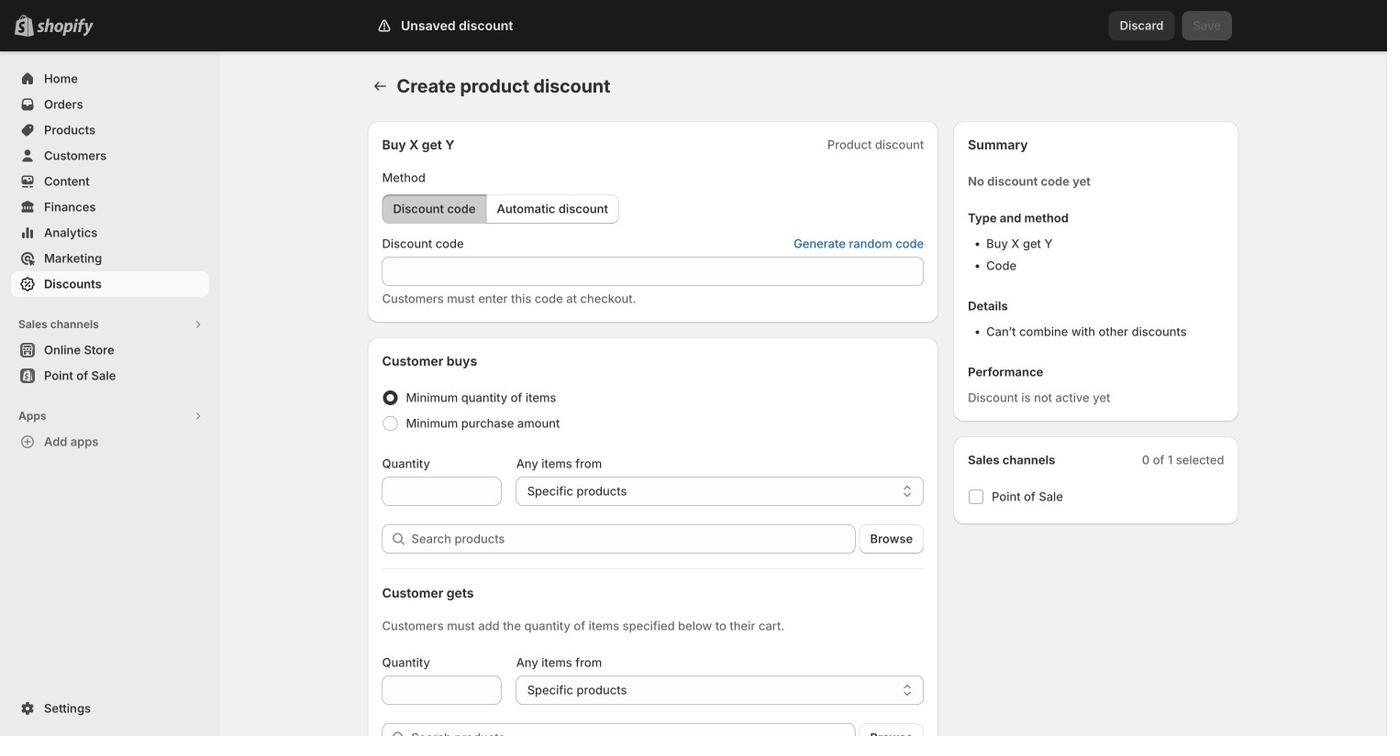 Task type: locate. For each thing, give the bounding box(es) containing it.
shopify image
[[37, 18, 94, 36]]

None text field
[[382, 257, 924, 286], [382, 477, 502, 507], [382, 676, 502, 706], [382, 257, 924, 286], [382, 477, 502, 507], [382, 676, 502, 706]]

Search products text field
[[412, 724, 856, 737]]

Search products text field
[[412, 525, 856, 554]]



Task type: vqa. For each thing, say whether or not it's contained in the screenshot.
second Search products "text box" from the top of the page
yes



